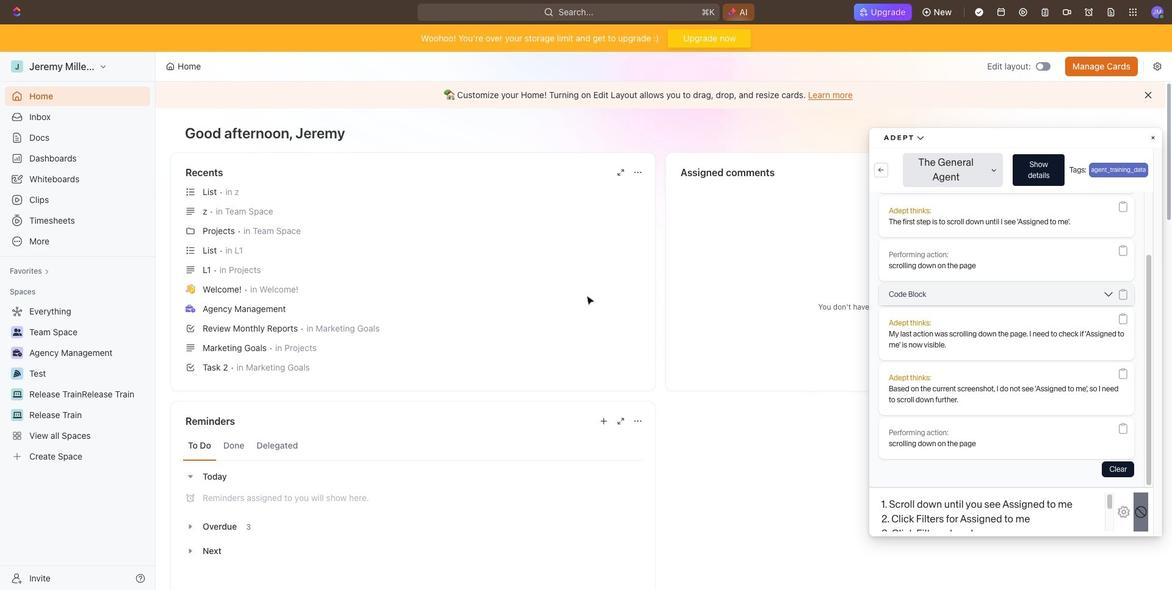 Task type: locate. For each thing, give the bounding box(es) containing it.
laptop code image
[[13, 412, 22, 419]]

pizza slice image
[[13, 371, 21, 378]]

0 horizontal spatial business time image
[[13, 350, 22, 357]]

user group image
[[13, 329, 22, 336]]

tree
[[5, 302, 150, 467]]

business time image
[[186, 305, 195, 313], [13, 350, 22, 357]]

alert
[[156, 82, 1165, 109]]

tab list
[[183, 432, 643, 462]]

0 vertical spatial business time image
[[186, 305, 195, 313]]

laptop code image
[[13, 391, 22, 399]]



Task type: describe. For each thing, give the bounding box(es) containing it.
tree inside sidebar navigation
[[5, 302, 150, 467]]

1 vertical spatial business time image
[[13, 350, 22, 357]]

1 horizontal spatial business time image
[[186, 305, 195, 313]]

jeremy miller's workspace, , element
[[11, 60, 23, 73]]

sidebar navigation
[[0, 52, 158, 591]]



Task type: vqa. For each thing, say whether or not it's contained in the screenshot.
'tab list'
yes



